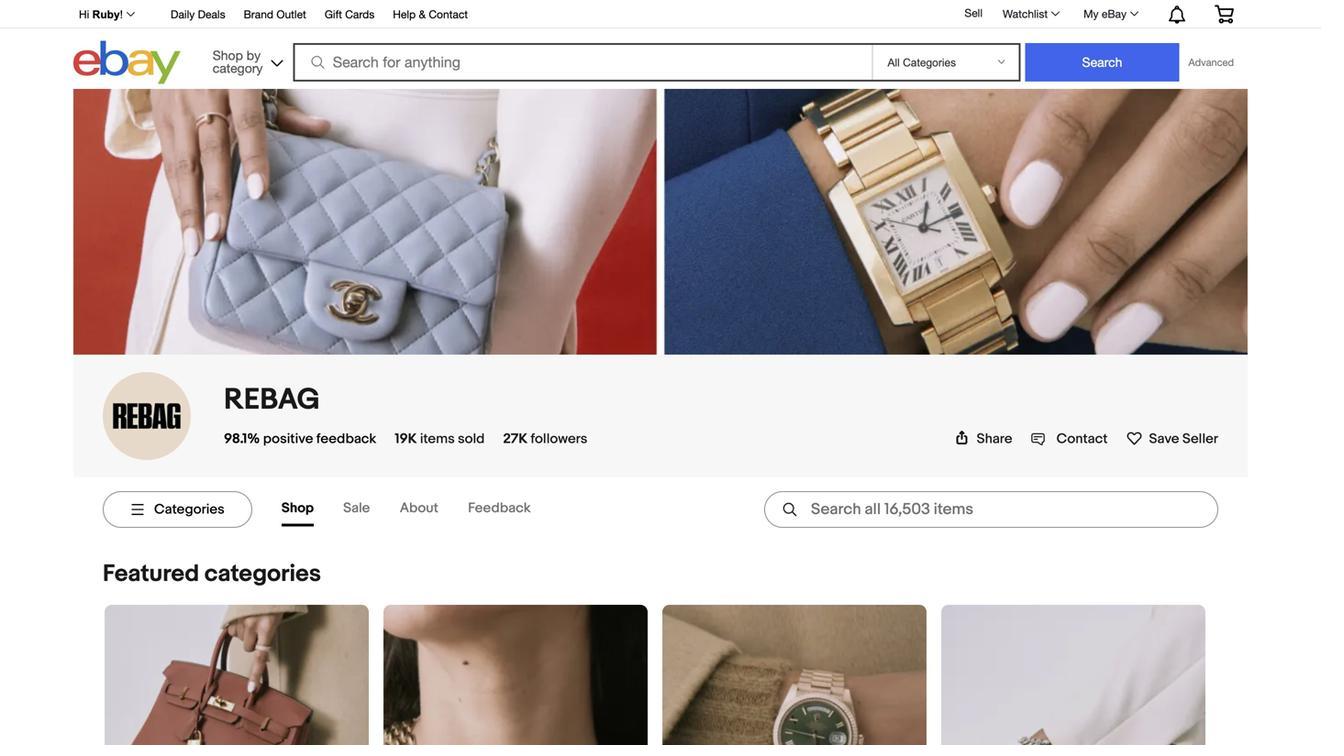 Task type: locate. For each thing, give the bounding box(es) containing it.
contact inside account navigation
[[429, 8, 468, 21]]

shop by category
[[213, 48, 263, 76]]

contact
[[429, 8, 468, 21], [1056, 431, 1108, 448]]

contact left save
[[1056, 431, 1108, 448]]

categories button
[[103, 492, 252, 528]]

sale
[[343, 500, 370, 517]]

tab list
[[281, 493, 560, 527]]

shop inside "shop by category"
[[213, 48, 243, 63]]

categories
[[154, 502, 225, 518]]

sell link
[[956, 7, 991, 19]]

my
[[1084, 7, 1099, 20]]

tab list containing shop
[[281, 493, 560, 527]]

categories
[[204, 560, 321, 589]]

help & contact link
[[393, 5, 468, 25]]

27k
[[503, 431, 528, 448]]

gift cards link
[[325, 5, 375, 25]]

gift
[[325, 8, 342, 21]]

Search for anything text field
[[296, 45, 868, 80]]

my ebay
[[1084, 7, 1127, 20]]

feedback
[[316, 431, 376, 448]]

0 horizontal spatial shop
[[213, 48, 243, 63]]

save seller button
[[1126, 430, 1218, 448]]

contact right &
[[429, 8, 468, 21]]

0 vertical spatial shop
[[213, 48, 243, 63]]

brand outlet
[[244, 8, 306, 21]]

shop left sale
[[281, 500, 314, 517]]

daily
[[171, 8, 195, 21]]

1 horizontal spatial shop
[[281, 500, 314, 517]]

my ebay link
[[1073, 3, 1147, 25]]

1 vertical spatial shop
[[281, 500, 314, 517]]

ruby
[[92, 8, 120, 21]]

feedback
[[468, 500, 531, 517]]

rebag
[[224, 382, 320, 418]]

advanced
[[1188, 56, 1234, 68]]

shop left by
[[213, 48, 243, 63]]

19k
[[395, 431, 417, 448]]

1 vertical spatial contact
[[1056, 431, 1108, 448]]

category
[[213, 61, 263, 76]]

shop by category button
[[204, 41, 287, 80]]

watchlist
[[1003, 7, 1048, 20]]

daily deals
[[171, 8, 225, 21]]

outlet
[[276, 8, 306, 21]]

help
[[393, 8, 416, 21]]

0 horizontal spatial contact
[[429, 8, 468, 21]]

sold
[[458, 431, 485, 448]]

account navigation
[[69, 0, 1248, 28]]

advanced link
[[1179, 44, 1243, 81]]

None submit
[[1025, 43, 1179, 82]]

shop by category banner
[[69, 0, 1248, 89]]

shop
[[213, 48, 243, 63], [281, 500, 314, 517]]

clothing, shoes & accessories image
[[941, 605, 1205, 746]]

watchlist link
[[993, 3, 1068, 25]]

your shopping cart image
[[1214, 5, 1235, 23]]

by
[[247, 48, 261, 63]]

ebay
[[1102, 7, 1127, 20]]

help & contact
[[393, 8, 468, 21]]

daily deals link
[[171, 5, 225, 25]]

save
[[1149, 431, 1179, 448]]

0 vertical spatial contact
[[429, 8, 468, 21]]



Task type: describe. For each thing, give the bounding box(es) containing it.
followers
[[531, 431, 588, 448]]

Search all 16,503 items field
[[764, 492, 1218, 528]]

98.1% positive feedback
[[224, 431, 376, 448]]

seller
[[1182, 431, 1218, 448]]

shop for shop
[[281, 500, 314, 517]]

gift cards
[[325, 8, 375, 21]]

27k followers
[[503, 431, 588, 448]]

98.1%
[[224, 431, 260, 448]]

brand outlet link
[[244, 5, 306, 25]]

share button
[[955, 431, 1012, 448]]

women's bags & handbags image
[[105, 605, 369, 746]]

positive
[[263, 431, 313, 448]]

19k items sold
[[395, 431, 485, 448]]

none submit inside the shop by category banner
[[1025, 43, 1179, 82]]

items
[[420, 431, 455, 448]]

1 horizontal spatial contact
[[1056, 431, 1108, 448]]

&
[[419, 8, 426, 21]]

about
[[400, 500, 438, 517]]

featured
[[103, 560, 199, 589]]

fine jewelry image
[[383, 605, 648, 746]]

share
[[977, 431, 1012, 448]]

rebag link
[[224, 382, 320, 418]]

contact link
[[1031, 431, 1108, 448]]

hi
[[79, 8, 89, 21]]

shop for shop by category
[[213, 48, 243, 63]]

featured categories
[[103, 560, 321, 589]]

save seller
[[1149, 431, 1218, 448]]

!
[[120, 8, 123, 21]]

hi ruby !
[[79, 8, 123, 21]]

deals
[[198, 8, 225, 21]]

rebag image
[[103, 372, 191, 460]]

sell
[[965, 7, 982, 19]]

cards
[[345, 8, 375, 21]]

wristwatches image
[[662, 605, 927, 746]]

brand
[[244, 8, 273, 21]]



Task type: vqa. For each thing, say whether or not it's contained in the screenshot.
the Black in Miffy Backpack BOOK Black Ver. Variety New From JPN New $54.00 Free shipping Last one
no



